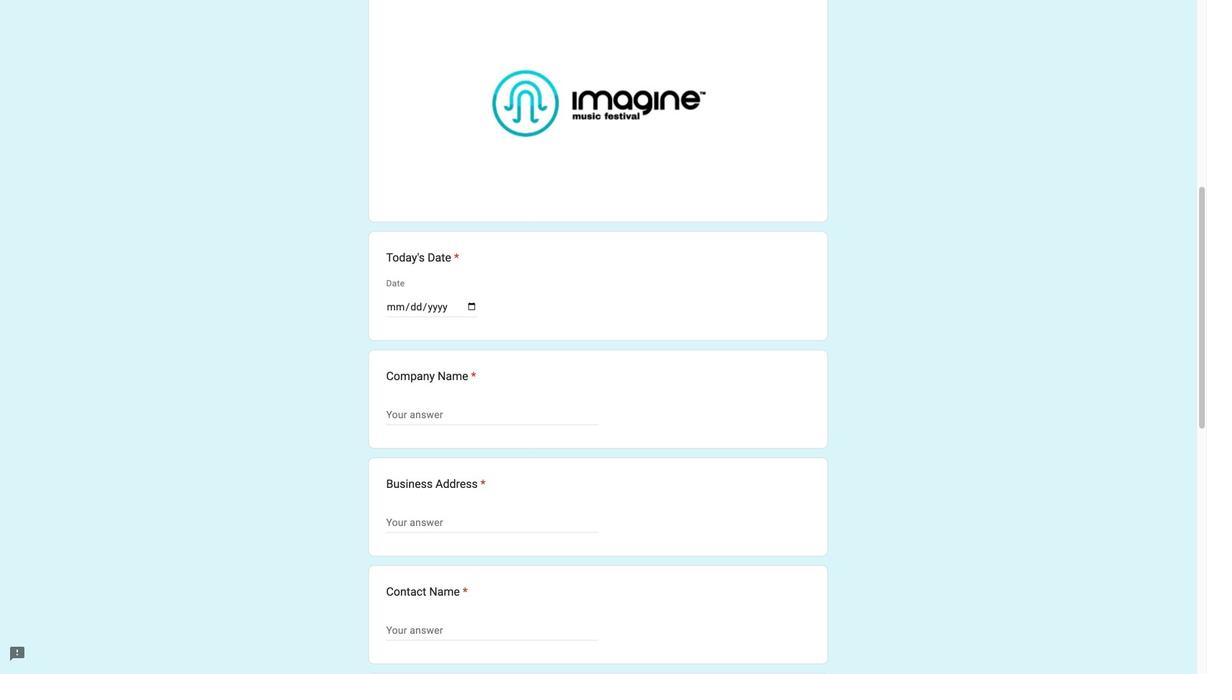 Task type: vqa. For each thing, say whether or not it's contained in the screenshot.
text field
yes



Task type: locate. For each thing, give the bounding box(es) containing it.
4 heading from the top
[[386, 583, 468, 601]]

2 heading from the top
[[386, 368, 476, 385]]

required question element
[[451, 249, 459, 266], [468, 368, 476, 385], [478, 476, 486, 493], [460, 583, 468, 601]]

None text field
[[386, 514, 598, 532], [386, 622, 598, 639], [386, 514, 598, 532], [386, 622, 598, 639]]

report a problem to google image
[[9, 645, 26, 663]]

1 list item from the top
[[368, 0, 828, 223]]

None date field
[[386, 299, 478, 316]]

0 vertical spatial list item
[[368, 0, 828, 223]]

None text field
[[386, 407, 598, 424]]

1 vertical spatial list item
[[368, 673, 828, 674]]

heading
[[386, 249, 459, 266], [386, 368, 476, 385], [386, 476, 486, 493], [386, 583, 468, 601]]

list item
[[368, 0, 828, 223], [368, 673, 828, 674]]

required question element for 2nd heading from the top of the page
[[468, 368, 476, 385]]



Task type: describe. For each thing, give the bounding box(es) containing it.
2 list item from the top
[[368, 673, 828, 674]]

required question element for 4th heading from the top
[[460, 583, 468, 601]]

1 heading from the top
[[386, 249, 459, 266]]

3 heading from the top
[[386, 476, 486, 493]]

required question element for 2nd heading from the bottom
[[478, 476, 486, 493]]

required question element for fourth heading from the bottom of the page
[[451, 249, 459, 266]]



